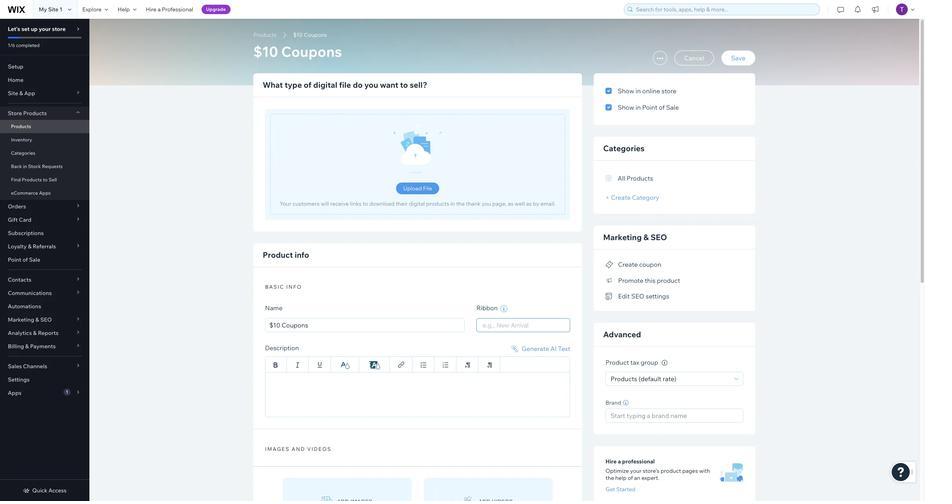 Task type: vqa. For each thing, say whether or not it's contained in the screenshot.
Marketing to the bottom
yes



Task type: describe. For each thing, give the bounding box(es) containing it.
edit
[[618, 293, 630, 300]]

store products button
[[0, 107, 89, 120]]

0 vertical spatial $10 coupons
[[293, 31, 327, 38]]

gift
[[8, 216, 18, 224]]

what type of digital file do you want to sell?
[[263, 80, 427, 90]]

brand
[[606, 400, 621, 407]]

edit seo settings
[[618, 293, 669, 300]]

ecommerce apps
[[11, 190, 51, 196]]

billing & payments button
[[0, 340, 89, 353]]

generate ai text
[[522, 345, 570, 353]]

orders
[[8, 203, 26, 210]]

in right the products
[[450, 200, 455, 207]]

& for analytics & reports popup button
[[33, 330, 37, 337]]

hire a professional
[[146, 6, 193, 13]]

up
[[31, 25, 38, 33]]

product inside 'optimize your store's product pages with the help of an expert.'
[[661, 468, 681, 475]]

images
[[265, 446, 290, 453]]

customers
[[292, 200, 319, 207]]

1 horizontal spatial to
[[363, 200, 368, 207]]

in for online
[[636, 87, 641, 95]]

Search for tools, apps, help & more... field
[[634, 4, 817, 15]]

orders button
[[0, 200, 89, 213]]

description
[[265, 344, 299, 352]]

marketing & seo inside dropdown button
[[8, 316, 52, 323]]

promote image
[[606, 277, 613, 284]]

promote coupon image
[[606, 262, 613, 269]]

analytics
[[8, 330, 32, 337]]

app
[[24, 90, 35, 97]]

loyalty & referrals button
[[0, 240, 89, 253]]

by
[[533, 200, 539, 207]]

1 vertical spatial you
[[482, 200, 491, 207]]

site & app button
[[0, 87, 89, 100]]

category
[[632, 194, 659, 202]]

cancel button
[[674, 51, 714, 65]]

links
[[350, 200, 361, 207]]

contacts
[[8, 276, 31, 284]]

professional
[[622, 458, 655, 465]]

sell?
[[410, 80, 427, 90]]

payments
[[30, 343, 56, 350]]

(default
[[639, 375, 661, 383]]

sales channels
[[8, 363, 47, 370]]

back
[[11, 164, 22, 169]]

upload
[[403, 185, 422, 192]]

point inside '$10 coupons' form
[[642, 104, 657, 111]]

& inside '$10 coupons' form
[[643, 233, 649, 242]]

setup link
[[0, 60, 89, 73]]

ecommerce apps link
[[0, 187, 89, 200]]

point of sale
[[8, 256, 40, 264]]

settings
[[8, 376, 30, 383]]

save button
[[721, 51, 755, 65]]

find products to sell
[[11, 177, 57, 183]]

automations link
[[0, 300, 89, 313]]

your inside 'optimize your store's product pages with the help of an expert.'
[[630, 468, 642, 475]]

Start typing a brand name field
[[608, 409, 741, 423]]

sell
[[49, 177, 57, 183]]

find
[[11, 177, 21, 183]]

sales channels button
[[0, 360, 89, 373]]

quick
[[32, 487, 47, 494]]

0 vertical spatial 1
[[60, 6, 62, 13]]

products (default rate)
[[611, 375, 676, 383]]

a for professional
[[618, 458, 621, 465]]

name
[[265, 304, 283, 312]]

will
[[321, 200, 329, 207]]

of right "type"
[[304, 80, 311, 90]]

generate
[[522, 345, 549, 353]]

a for professional
[[158, 6, 161, 13]]

hire for hire a professional
[[146, 6, 156, 13]]

communications button
[[0, 287, 89, 300]]

in for point
[[636, 104, 641, 111]]

settings
[[646, 293, 669, 300]]

product for product info
[[263, 250, 293, 260]]

create inside button
[[618, 261, 638, 269]]

videos icon image
[[464, 497, 474, 502]]

quick access
[[32, 487, 67, 494]]

your customers will receive links to download their digital products in the thank you page, as well as by email.
[[280, 200, 556, 207]]

seo settings image
[[606, 293, 613, 300]]

product info
[[263, 250, 309, 260]]

2 horizontal spatial seo
[[650, 233, 667, 242]]

your inside sidebar element
[[39, 25, 51, 33]]

completed
[[16, 42, 40, 48]]

online
[[642, 87, 660, 95]]

store's
[[643, 468, 659, 475]]

marketing & seo inside '$10 coupons' form
[[603, 233, 667, 242]]

1 vertical spatial $10 coupons
[[253, 43, 342, 60]]

referrals
[[33, 243, 56, 250]]

hire a professional link
[[141, 0, 198, 19]]

1 vertical spatial digital
[[409, 200, 425, 207]]

product inside button
[[657, 277, 680, 285]]

hire for hire a professional
[[606, 458, 617, 465]]

show for show in point of sale
[[618, 104, 634, 111]]

promote
[[618, 277, 643, 285]]

your
[[280, 200, 291, 207]]

cancel
[[684, 54, 704, 62]]

loyalty
[[8, 243, 27, 250]]

products
[[426, 200, 449, 207]]

upload file
[[403, 185, 432, 192]]

1 horizontal spatial site
[[48, 6, 58, 13]]

type
[[285, 80, 302, 90]]

advanced
[[603, 330, 641, 340]]

reports
[[38, 330, 59, 337]]

store inside sidebar element
[[52, 25, 66, 33]]

sidebar element
[[0, 19, 89, 502]]

let's
[[8, 25, 20, 33]]

to inside sidebar element
[[43, 177, 48, 183]]

group
[[641, 359, 658, 367]]

show for show in online store
[[618, 87, 634, 95]]

billing
[[8, 343, 24, 350]]

store products
[[8, 110, 47, 117]]

want
[[380, 80, 398, 90]]

all
[[618, 174, 625, 182]]

generate ai text button
[[510, 344, 570, 354]]

expert.
[[642, 475, 659, 482]]

receive
[[330, 200, 349, 207]]

point of sale link
[[0, 253, 89, 267]]

+ create category button
[[606, 194, 659, 202]]

2 horizontal spatial to
[[400, 80, 408, 90]]

1 vertical spatial $10
[[253, 43, 278, 60]]

analytics & reports button
[[0, 327, 89, 340]]



Task type: locate. For each thing, give the bounding box(es) containing it.
contacts button
[[0, 273, 89, 287]]

0 vertical spatial $10
[[293, 31, 303, 38]]

1 vertical spatial info
[[286, 284, 302, 290]]

1 vertical spatial your
[[630, 468, 642, 475]]

you right "do"
[[364, 80, 378, 90]]

edit seo settings button
[[606, 291, 669, 302]]

2 as from the left
[[526, 200, 532, 207]]

in
[[636, 87, 641, 95], [636, 104, 641, 111], [23, 164, 27, 169], [450, 200, 455, 207]]

1 vertical spatial hire
[[606, 458, 617, 465]]

product
[[657, 277, 680, 285], [661, 468, 681, 475]]

sale down loyalty & referrals
[[29, 256, 40, 264]]

apps down the find products to sell link
[[39, 190, 51, 196]]

marketing inside '$10 coupons' form
[[603, 233, 642, 242]]

1 horizontal spatial hire
[[606, 458, 617, 465]]

categories
[[603, 144, 644, 153], [11, 150, 35, 156]]

inventory link
[[0, 133, 89, 147]]

0 vertical spatial products link
[[249, 31, 280, 39]]

1 vertical spatial apps
[[8, 390, 21, 397]]

0 horizontal spatial categories
[[11, 150, 35, 156]]

1 inside sidebar element
[[66, 390, 68, 395]]

1 vertical spatial products link
[[0, 120, 89, 133]]

1 vertical spatial sale
[[29, 256, 40, 264]]

sale inside sidebar element
[[29, 256, 40, 264]]

find products to sell link
[[0, 173, 89, 187]]

marketing & seo button
[[0, 313, 89, 327]]

create right +
[[611, 194, 631, 202]]

setup
[[8, 63, 23, 70]]

show down show in online store on the right of the page
[[618, 104, 634, 111]]

seo inside button
[[631, 293, 644, 300]]

0 vertical spatial show
[[618, 87, 634, 95]]

0 vertical spatial you
[[364, 80, 378, 90]]

explore
[[82, 6, 102, 13]]

info right basic
[[286, 284, 302, 290]]

1 down settings link
[[66, 390, 68, 395]]

gallery image
[[322, 497, 333, 502]]

0 vertical spatial point
[[642, 104, 657, 111]]

in down show in online store on the right of the page
[[636, 104, 641, 111]]

1 vertical spatial marketing & seo
[[8, 316, 52, 323]]

store down my site 1
[[52, 25, 66, 33]]

the left help
[[606, 475, 614, 482]]

1 vertical spatial product
[[606, 359, 629, 367]]

file
[[339, 80, 351, 90]]

marketing & seo up the analytics & reports
[[8, 316, 52, 323]]

the inside 'optimize your store's product pages with the help of an expert.'
[[606, 475, 614, 482]]

marketing inside dropdown button
[[8, 316, 34, 323]]

0 vertical spatial sale
[[666, 104, 679, 111]]

0 vertical spatial to
[[400, 80, 408, 90]]

store inside '$10 coupons' form
[[662, 87, 676, 95]]

create up promote
[[618, 261, 638, 269]]

home link
[[0, 73, 89, 87]]

sale inside '$10 coupons' form
[[666, 104, 679, 111]]

1 horizontal spatial $10
[[293, 31, 303, 38]]

& for marketing & seo dropdown button on the left bottom of the page
[[35, 316, 39, 323]]

in for stock
[[23, 164, 27, 169]]

1 as from the left
[[508, 200, 513, 207]]

0 horizontal spatial sale
[[29, 256, 40, 264]]

1 vertical spatial marketing
[[8, 316, 34, 323]]

0 horizontal spatial store
[[52, 25, 66, 33]]

let's set up your store
[[8, 25, 66, 33]]

0 vertical spatial digital
[[313, 80, 337, 90]]

this
[[645, 277, 655, 285]]

products
[[253, 31, 276, 38], [23, 110, 47, 117], [11, 124, 31, 129], [627, 174, 653, 182], [22, 177, 42, 183], [611, 375, 637, 383]]

automations
[[8, 303, 41, 310]]

& for the "billing & payments" dropdown button
[[25, 343, 29, 350]]

1 vertical spatial site
[[8, 90, 18, 97]]

marketing up analytics at left
[[8, 316, 34, 323]]

help
[[615, 475, 626, 482]]

in inside sidebar element
[[23, 164, 27, 169]]

info tooltip image
[[662, 360, 667, 366]]

coupons
[[304, 31, 327, 38], [281, 43, 342, 60]]

Select box search field
[[483, 319, 564, 332]]

communications
[[8, 290, 52, 297]]

0 vertical spatial marketing
[[603, 233, 642, 242]]

1 vertical spatial the
[[606, 475, 614, 482]]

apps down "settings" on the bottom left of the page
[[8, 390, 21, 397]]

1 vertical spatial show
[[618, 104, 634, 111]]

sale down show in online store on the right of the page
[[666, 104, 679, 111]]

0 horizontal spatial seo
[[40, 316, 52, 323]]

0 vertical spatial info
[[295, 250, 309, 260]]

with
[[699, 468, 710, 475]]

text
[[558, 345, 570, 353]]

$10 coupons form
[[89, 19, 925, 502]]

info up basic info
[[295, 250, 309, 260]]

get started link
[[606, 486, 635, 493]]

product left tax at the bottom right
[[606, 359, 629, 367]]

store
[[8, 110, 22, 117]]

& left app
[[19, 90, 23, 97]]

1 horizontal spatial as
[[526, 200, 532, 207]]

1 horizontal spatial your
[[630, 468, 642, 475]]

1 vertical spatial coupons
[[281, 43, 342, 60]]

upgrade button
[[201, 5, 230, 14]]

1 vertical spatial product
[[661, 468, 681, 475]]

seo inside dropdown button
[[40, 316, 52, 323]]

stock
[[28, 164, 41, 169]]

products inside popup button
[[23, 110, 47, 117]]

seo down automations link
[[40, 316, 52, 323]]

save
[[731, 54, 745, 62]]

1 show from the top
[[618, 87, 634, 95]]

0 horizontal spatial point
[[8, 256, 21, 264]]

help
[[118, 6, 130, 13]]

hire right help button
[[146, 6, 156, 13]]

back in stock requests link
[[0, 160, 89, 173]]

1 horizontal spatial store
[[662, 87, 676, 95]]

0 vertical spatial your
[[39, 25, 51, 33]]

inventory
[[11, 137, 32, 143]]

your
[[39, 25, 51, 33], [630, 468, 642, 475]]

& up the analytics & reports
[[35, 316, 39, 323]]

show in online store
[[618, 87, 676, 95]]

well
[[515, 200, 525, 207]]

& right billing
[[25, 343, 29, 350]]

ecommerce
[[11, 190, 38, 196]]

seo up coupon
[[650, 233, 667, 242]]

0 horizontal spatial a
[[158, 6, 161, 13]]

as left well
[[508, 200, 513, 207]]

1 horizontal spatial a
[[618, 458, 621, 465]]

basic info
[[265, 284, 302, 290]]

1 horizontal spatial digital
[[409, 200, 425, 207]]

show left online
[[618, 87, 634, 95]]

1 vertical spatial create
[[618, 261, 638, 269]]

categories inside '$10 coupons' form
[[603, 144, 644, 153]]

you
[[364, 80, 378, 90], [482, 200, 491, 207]]

0 horizontal spatial to
[[43, 177, 48, 183]]

to left sell on the top of page
[[43, 177, 48, 183]]

0 horizontal spatial apps
[[8, 390, 21, 397]]

the
[[456, 200, 465, 207], [606, 475, 614, 482]]

in left online
[[636, 87, 641, 95]]

marketing up create coupon button
[[603, 233, 642, 242]]

1 horizontal spatial sale
[[666, 104, 679, 111]]

in right back
[[23, 164, 27, 169]]

1 horizontal spatial products link
[[249, 31, 280, 39]]

point inside sidebar element
[[8, 256, 21, 264]]

0 horizontal spatial 1
[[60, 6, 62, 13]]

hire a professional
[[606, 458, 655, 465]]

pages
[[682, 468, 698, 475]]

coupon
[[639, 261, 661, 269]]

1 horizontal spatial categories
[[603, 144, 644, 153]]

loyalty & referrals
[[8, 243, 56, 250]]

to left sell?
[[400, 80, 408, 90]]

started
[[616, 486, 635, 493]]

1 horizontal spatial apps
[[39, 190, 51, 196]]

of down loyalty & referrals
[[23, 256, 28, 264]]

1 vertical spatial 1
[[66, 390, 68, 395]]

1 horizontal spatial point
[[642, 104, 657, 111]]

1 right my
[[60, 6, 62, 13]]

0 vertical spatial hire
[[146, 6, 156, 13]]

channels
[[23, 363, 47, 370]]

as left by
[[526, 200, 532, 207]]

subscriptions link
[[0, 227, 89, 240]]

of inside 'optimize your store's product pages with the help of an expert.'
[[628, 475, 633, 482]]

set
[[21, 25, 30, 33]]

1 vertical spatial a
[[618, 458, 621, 465]]

sale
[[666, 104, 679, 111], [29, 256, 40, 264]]

digital left the file
[[313, 80, 337, 90]]

create coupon button
[[606, 259, 661, 270]]

0 vertical spatial a
[[158, 6, 161, 13]]

a inside '$10 coupons' form
[[618, 458, 621, 465]]

0 vertical spatial create
[[611, 194, 631, 202]]

0 vertical spatial store
[[52, 25, 66, 33]]

site inside site & app dropdown button
[[8, 90, 18, 97]]

ai
[[550, 345, 557, 353]]

1 horizontal spatial marketing
[[603, 233, 642, 242]]

products link
[[249, 31, 280, 39], [0, 120, 89, 133]]

page,
[[492, 200, 507, 207]]

0 horizontal spatial marketing & seo
[[8, 316, 52, 323]]

& for site & app dropdown button
[[19, 90, 23, 97]]

0 vertical spatial seo
[[650, 233, 667, 242]]

0 horizontal spatial the
[[456, 200, 465, 207]]

marketing & seo up create coupon button
[[603, 233, 667, 242]]

& up coupon
[[643, 233, 649, 242]]

2 vertical spatial seo
[[40, 316, 52, 323]]

requests
[[42, 164, 63, 169]]

product tax group
[[606, 359, 660, 367]]

0 vertical spatial coupons
[[304, 31, 327, 38]]

optimize your store's product pages with the help of an expert.
[[606, 468, 710, 482]]

0 vertical spatial apps
[[39, 190, 51, 196]]

point down online
[[642, 104, 657, 111]]

0 vertical spatial marketing & seo
[[603, 233, 667, 242]]

0 horizontal spatial $10
[[253, 43, 278, 60]]

as
[[508, 200, 513, 207], [526, 200, 532, 207]]

point down loyalty
[[8, 256, 21, 264]]

a up optimize
[[618, 458, 621, 465]]

settings link
[[0, 373, 89, 387]]

categories up all at the right
[[603, 144, 644, 153]]

0 horizontal spatial products link
[[0, 120, 89, 133]]

your down professional
[[630, 468, 642, 475]]

1 vertical spatial point
[[8, 256, 21, 264]]

hire inside '$10 coupons' form
[[606, 458, 617, 465]]

tax
[[630, 359, 639, 367]]

back in stock requests
[[11, 164, 63, 169]]

of inside sidebar element
[[23, 256, 28, 264]]

show in point of sale
[[618, 104, 679, 111]]

a left professional
[[158, 6, 161, 13]]

0 horizontal spatial your
[[39, 25, 51, 33]]

seo right edit
[[631, 293, 644, 300]]

& right loyalty
[[28, 243, 32, 250]]

categories inside sidebar element
[[11, 150, 35, 156]]

store
[[52, 25, 66, 33], [662, 87, 676, 95]]

help button
[[113, 0, 141, 19]]

of down online
[[659, 104, 665, 111]]

1 horizontal spatial you
[[482, 200, 491, 207]]

site & app
[[8, 90, 35, 97]]

0 horizontal spatial marketing
[[8, 316, 34, 323]]

info for product info
[[295, 250, 309, 260]]

0 vertical spatial product
[[263, 250, 293, 260]]

apps
[[39, 190, 51, 196], [8, 390, 21, 397]]

product for product tax group
[[606, 359, 629, 367]]

1 horizontal spatial the
[[606, 475, 614, 482]]

the left thank
[[456, 200, 465, 207]]

1 horizontal spatial 1
[[66, 390, 68, 395]]

digital right their
[[409, 200, 425, 207]]

professional
[[162, 6, 193, 13]]

1/6
[[8, 42, 15, 48]]

0 vertical spatial site
[[48, 6, 58, 13]]

store right online
[[662, 87, 676, 95]]

product left pages
[[661, 468, 681, 475]]

& for loyalty & referrals dropdown button
[[28, 243, 32, 250]]

sales
[[8, 363, 22, 370]]

0 vertical spatial product
[[657, 277, 680, 285]]

0 horizontal spatial digital
[[313, 80, 337, 90]]

of left an
[[628, 475, 633, 482]]

get
[[606, 486, 615, 493]]

0 vertical spatial the
[[456, 200, 465, 207]]

0 horizontal spatial product
[[263, 250, 293, 260]]

site down home
[[8, 90, 18, 97]]

0 horizontal spatial site
[[8, 90, 18, 97]]

1 horizontal spatial seo
[[631, 293, 644, 300]]

0 horizontal spatial hire
[[146, 6, 156, 13]]

categories down inventory on the left of page
[[11, 150, 35, 156]]

Add a product name text field
[[265, 318, 465, 333]]

my
[[39, 6, 47, 13]]

my site 1
[[39, 6, 62, 13]]

& inside popup button
[[33, 330, 37, 337]]

1 vertical spatial store
[[662, 87, 676, 95]]

false text field
[[265, 373, 570, 418]]

2 vertical spatial to
[[363, 200, 368, 207]]

1 horizontal spatial marketing & seo
[[603, 233, 667, 242]]

product up basic
[[263, 250, 293, 260]]

0 horizontal spatial you
[[364, 80, 378, 90]]

1 vertical spatial seo
[[631, 293, 644, 300]]

site right my
[[48, 6, 58, 13]]

1 vertical spatial to
[[43, 177, 48, 183]]

marketing & seo
[[603, 233, 667, 242], [8, 316, 52, 323]]

upgrade
[[206, 6, 226, 12]]

digital
[[313, 80, 337, 90], [409, 200, 425, 207]]

videos
[[307, 446, 331, 453]]

info for basic info
[[286, 284, 302, 290]]

hire up optimize
[[606, 458, 617, 465]]

to
[[400, 80, 408, 90], [43, 177, 48, 183], [363, 200, 368, 207]]

&
[[19, 90, 23, 97], [643, 233, 649, 242], [28, 243, 32, 250], [35, 316, 39, 323], [33, 330, 37, 337], [25, 343, 29, 350]]

0 horizontal spatial as
[[508, 200, 513, 207]]

product right this at the bottom right of the page
[[657, 277, 680, 285]]

your right up
[[39, 25, 51, 33]]

1 horizontal spatial product
[[606, 359, 629, 367]]

& left reports
[[33, 330, 37, 337]]

you left the page,
[[482, 200, 491, 207]]

to right links
[[363, 200, 368, 207]]

2 show from the top
[[618, 104, 634, 111]]

$10
[[293, 31, 303, 38], [253, 43, 278, 60]]



